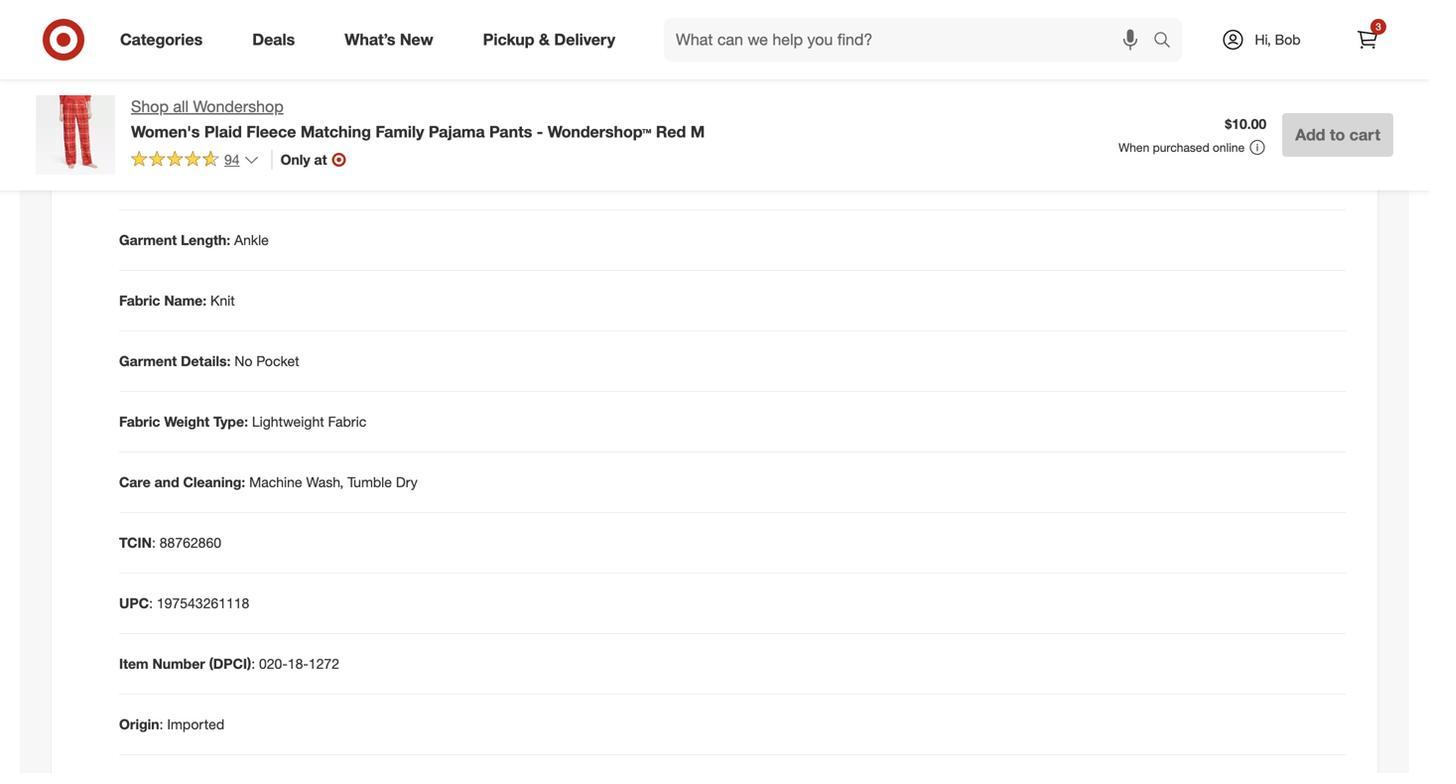 Task type: describe. For each thing, give the bounding box(es) containing it.
shop
[[131, 97, 169, 116]]

only at
[[280, 151, 327, 168]]

inseam length:
[[119, 50, 221, 67]]

style:
[[174, 110, 211, 128]]

origin : imported
[[119, 716, 225, 733]]

m
[[690, 122, 705, 141]]

purchased
[[1153, 140, 1209, 155]]

details:
[[181, 353, 231, 370]]

3
[[1376, 20, 1381, 33]]

tumble
[[347, 474, 392, 491]]

add to cart
[[1295, 125, 1380, 144]]

tcin
[[119, 534, 152, 551]]

matching
[[301, 122, 371, 141]]

imported
[[167, 716, 225, 733]]

3 link
[[1346, 18, 1389, 62]]

full
[[215, 110, 236, 128]]

fabric right lightweight
[[328, 413, 367, 430]]

cleaning:
[[183, 474, 245, 491]]

(dpci)
[[209, 655, 251, 673]]

categories link
[[103, 18, 227, 62]]

machine
[[249, 474, 302, 491]]

$10.00
[[1225, 115, 1267, 133]]

hi, bob
[[1255, 31, 1301, 48]]

fabric weight type: lightweight fabric
[[119, 413, 367, 430]]

dry
[[396, 474, 418, 491]]

garment length: ankle
[[119, 231, 269, 249]]

hi,
[[1255, 31, 1271, 48]]

pants
[[489, 122, 532, 141]]

94
[[224, 151, 240, 168]]

new
[[400, 30, 433, 49]]

name:
[[164, 292, 207, 309]]

pajama
[[429, 122, 485, 141]]

to
[[1330, 125, 1345, 144]]

elastic
[[310, 110, 351, 128]]

: left 020-
[[251, 655, 255, 673]]

garment details: no pocket
[[119, 353, 299, 370]]

18-
[[288, 655, 308, 673]]

length: for garment
[[181, 231, 230, 249]]

add
[[1295, 125, 1325, 144]]

at
[[314, 151, 327, 168]]

020-
[[259, 655, 288, 673]]

care
[[119, 474, 151, 491]]

197543261118
[[157, 595, 249, 612]]

item number (dpci) : 020-18-1272
[[119, 655, 339, 673]]

: for 88762860
[[152, 534, 156, 551]]

when purchased online
[[1119, 140, 1245, 155]]

origin
[[119, 716, 159, 733]]

categories
[[120, 30, 203, 49]]

upc
[[119, 595, 149, 612]]

type:
[[213, 413, 248, 430]]

red
[[656, 122, 686, 141]]

tcin : 88762860
[[119, 534, 221, 551]]

88762860
[[160, 534, 221, 551]]

only
[[280, 151, 310, 168]]

add to cart button
[[1282, 113, 1393, 157]]

wondershop
[[193, 97, 284, 116]]

pickup
[[483, 30, 534, 49]]

What can we help you find? suggestions appear below search field
[[664, 18, 1158, 62]]

deals
[[252, 30, 295, 49]]



Task type: locate. For each thing, give the bounding box(es) containing it.
closure
[[119, 110, 170, 128]]

-
[[537, 122, 543, 141]]

waistband
[[240, 110, 306, 128]]

knit
[[210, 292, 235, 309]]

search button
[[1144, 18, 1192, 65]]

what's
[[345, 30, 395, 49]]

no
[[234, 353, 252, 370]]

what's new
[[345, 30, 433, 49]]

search
[[1144, 32, 1192, 51]]

1 garment from the top
[[119, 231, 177, 249]]

: for 197543261118
[[149, 595, 153, 612]]

weight
[[164, 413, 209, 430]]

all
[[173, 97, 189, 116]]

fabric for fabric weight type: lightweight fabric
[[119, 413, 160, 430]]

delivery
[[554, 30, 615, 49]]

garment left details:
[[119, 353, 177, 370]]

fabric left weight
[[119, 413, 160, 430]]

: left 88762860
[[152, 534, 156, 551]]

length: for inseam
[[171, 50, 221, 67]]

0 vertical spatial length:
[[171, 50, 221, 67]]

plaid
[[204, 122, 242, 141]]

bob
[[1275, 31, 1301, 48]]

lightweight
[[252, 413, 324, 430]]

upc : 197543261118
[[119, 595, 249, 612]]

and
[[154, 474, 179, 491]]

: left imported
[[159, 716, 163, 733]]

inseam
[[119, 50, 167, 67]]

image of women's plaid fleece matching family pajama pants - wondershop™ red m image
[[36, 95, 115, 175]]

cart
[[1349, 125, 1380, 144]]

wash,
[[306, 474, 344, 491]]

length: down categories
[[171, 50, 221, 67]]

women's
[[131, 122, 200, 141]]

length: left ankle
[[181, 231, 230, 249]]

ankle
[[234, 231, 269, 249]]

2 garment from the top
[[119, 353, 177, 370]]

fleece
[[246, 122, 296, 141]]

length:
[[171, 50, 221, 67], [181, 231, 230, 249]]

: left 197543261118
[[149, 595, 153, 612]]

fabric for fabric name: knit
[[119, 292, 160, 309]]

item
[[119, 655, 148, 673]]

shop all wondershop women's plaid fleece matching family pajama pants - wondershop™ red m
[[131, 97, 705, 141]]

care and cleaning: machine wash, tumble dry
[[119, 474, 418, 491]]

pocket
[[256, 353, 299, 370]]

1 vertical spatial length:
[[181, 231, 230, 249]]

garment for garment details: no pocket
[[119, 353, 177, 370]]

0 vertical spatial garment
[[119, 231, 177, 249]]

1 vertical spatial garment
[[119, 353, 177, 370]]

fabric left name: on the top left
[[119, 292, 160, 309]]

:
[[152, 534, 156, 551], [149, 595, 153, 612], [251, 655, 255, 673], [159, 716, 163, 733]]

pickup & delivery link
[[466, 18, 640, 62]]

deals link
[[235, 18, 320, 62]]

garment
[[119, 231, 177, 249], [119, 353, 177, 370]]

fabric
[[119, 292, 160, 309], [119, 413, 160, 430], [328, 413, 367, 430]]

94 link
[[131, 150, 260, 173]]

garment for garment length: ankle
[[119, 231, 177, 249]]

wondershop™
[[548, 122, 651, 141]]

garment up the "fabric name: knit"
[[119, 231, 177, 249]]

pickup & delivery
[[483, 30, 615, 49]]

: for imported
[[159, 716, 163, 733]]

fabric name: knit
[[119, 292, 235, 309]]

closure style: full waistband elastic
[[119, 110, 351, 128]]

1272
[[308, 655, 339, 673]]

online
[[1213, 140, 1245, 155]]

family
[[375, 122, 424, 141]]

when
[[1119, 140, 1150, 155]]

number
[[152, 655, 205, 673]]

&
[[539, 30, 550, 49]]

what's new link
[[328, 18, 458, 62]]



Task type: vqa. For each thing, say whether or not it's contained in the screenshot.
1st Shop more from the bottom of the page
no



